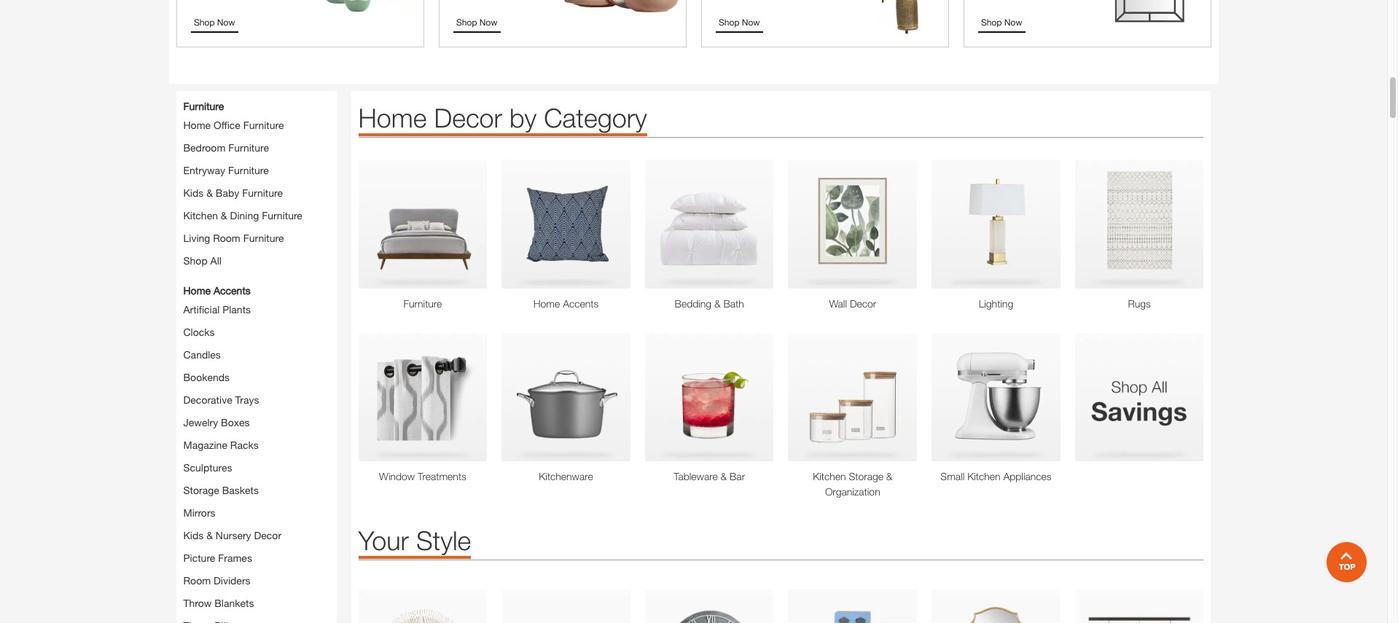 Task type: locate. For each thing, give the bounding box(es) containing it.
kitchen storage & organization
[[813, 470, 893, 498]]

small
[[941, 470, 965, 483]]

mirrors
[[183, 507, 216, 519]]

accents for home accents link to the left
[[214, 284, 251, 297]]

kids down entryway
[[183, 187, 204, 199]]

2 horizontal spatial kitchen
[[968, 470, 1001, 483]]

storage up organization
[[849, 470, 884, 483]]

accents for right home accents link
[[563, 297, 599, 310]]

room up throw
[[183, 574, 211, 587]]

1 horizontal spatial decor
[[434, 102, 502, 133]]

1 vertical spatial furniture link
[[358, 296, 487, 311]]

blankets
[[215, 597, 254, 609]]

1 horizontal spatial storage
[[849, 470, 884, 483]]

decor right nursery
[[254, 529, 281, 542]]

& inside kitchen storage & organization
[[886, 470, 893, 483]]

0 vertical spatial furniture link
[[183, 98, 224, 114]]

living
[[183, 232, 210, 244]]

kitchen inside kitchen storage & organization
[[813, 470, 846, 483]]

1 horizontal spatial furniture link
[[358, 296, 487, 311]]

style
[[416, 525, 471, 556]]

tableware & bar
[[674, 470, 745, 483]]

& left bar
[[721, 470, 727, 483]]

0 vertical spatial home accents
[[183, 284, 251, 297]]

& left dining on the top of page
[[221, 209, 227, 222]]

furniture link
[[183, 98, 224, 114], [358, 296, 487, 311]]

bedding & bath image
[[645, 160, 774, 288]]

kids & nursery decor
[[183, 529, 281, 542]]

&
[[206, 187, 213, 199], [221, 209, 227, 222], [715, 297, 721, 310], [721, 470, 727, 483], [886, 470, 893, 483], [206, 529, 213, 542]]

0 horizontal spatial kitchen
[[183, 209, 218, 222]]

magazine
[[183, 439, 227, 451]]

1 vertical spatial storage
[[183, 484, 219, 496]]

& left small
[[886, 470, 893, 483]]

0 horizontal spatial decor
[[254, 529, 281, 542]]

rugs link
[[1075, 296, 1204, 311]]

1 vertical spatial decor
[[850, 297, 877, 310]]

tableware
[[674, 470, 718, 483]]

bookends
[[183, 371, 230, 383]]

kitchen for kitchen & dining furniture
[[183, 209, 218, 222]]

home office furniture
[[183, 119, 284, 131]]

kitchen
[[183, 209, 218, 222], [813, 470, 846, 483], [968, 470, 1001, 483]]

global image
[[789, 590, 917, 623]]

0 vertical spatial decor
[[434, 102, 502, 133]]

1 horizontal spatial home accents
[[534, 297, 599, 310]]

kitchneware image
[[502, 333, 631, 462]]

kitchen up living
[[183, 209, 218, 222]]

0 vertical spatial kids
[[183, 187, 204, 199]]

window treatments
[[379, 470, 466, 483]]

0 horizontal spatial home accents link
[[183, 283, 251, 298]]

home accents for right home accents link
[[534, 297, 599, 310]]

storage
[[849, 470, 884, 483], [183, 484, 219, 496]]

kids
[[183, 187, 204, 199], [183, 529, 204, 542]]

2 kids from the top
[[183, 529, 204, 542]]

treatments
[[418, 470, 466, 483]]

1 vertical spatial room
[[183, 574, 211, 587]]

0 horizontal spatial furniture link
[[183, 98, 224, 114]]

1 vertical spatial kids
[[183, 529, 204, 542]]

storage inside kitchen storage & organization
[[849, 470, 884, 483]]

room dividers
[[183, 574, 250, 587]]

kids & baby furniture
[[183, 187, 283, 199]]

0 horizontal spatial accents
[[214, 284, 251, 297]]

decor for wall
[[850, 297, 877, 310]]

2 horizontal spatial decor
[[850, 297, 877, 310]]

artificial plants link
[[183, 303, 251, 316]]

decor
[[434, 102, 502, 133], [850, 297, 877, 310], [254, 529, 281, 542]]

lighting
[[979, 297, 1014, 310]]

lighting link
[[932, 296, 1061, 311]]

decor for home
[[434, 102, 502, 133]]

& left bath
[[715, 297, 721, 310]]

frames
[[218, 552, 252, 564]]

kitchen & dining furniture
[[183, 209, 303, 222]]

0 vertical spatial storage
[[849, 470, 884, 483]]

candles link
[[183, 348, 221, 361]]

kitchen for kitchen storage & organization
[[813, 470, 846, 483]]

wall decor
[[829, 297, 877, 310]]

room
[[213, 232, 240, 244], [183, 574, 211, 587]]

magazine racks
[[183, 439, 259, 451]]

furniture image
[[358, 160, 487, 288]]

home office furniture link
[[183, 119, 284, 131]]

plants
[[222, 303, 251, 316]]

home for home accents link to the left
[[183, 284, 211, 297]]

decor left by
[[434, 102, 502, 133]]

small kitchen appliances link
[[932, 469, 1061, 484]]

picture
[[183, 552, 215, 564]]

living room furniture link
[[183, 232, 284, 244]]

bedroom
[[183, 141, 226, 154]]

& left nursery
[[206, 529, 213, 542]]

kids & nursery decor link
[[183, 529, 281, 542]]

0 horizontal spatial room
[[183, 574, 211, 587]]

decor right wall
[[850, 297, 877, 310]]

home decor by category
[[358, 102, 647, 133]]

decorative trays link
[[183, 394, 259, 406]]

0 horizontal spatial home accents
[[183, 284, 251, 297]]

kitchen right small
[[968, 470, 1001, 483]]

1 horizontal spatial kitchen
[[813, 470, 846, 483]]

0 vertical spatial accents
[[214, 284, 251, 297]]

accents
[[214, 284, 251, 297], [563, 297, 599, 310]]

1 kids from the top
[[183, 187, 204, 199]]

dividers
[[214, 574, 250, 587]]

your style
[[358, 525, 471, 556]]

all
[[210, 254, 222, 267]]

shop
[[183, 254, 208, 267]]

storage up the mirrors link
[[183, 484, 219, 496]]

1 horizontal spatial room
[[213, 232, 240, 244]]

room up all
[[213, 232, 240, 244]]

up to 30% off select table & barware image
[[439, 0, 686, 47]]

kitchen up organization
[[813, 470, 846, 483]]

boxes
[[221, 416, 250, 429]]

clocks link
[[183, 326, 215, 338]]

home accents for home accents link to the left
[[183, 284, 251, 297]]

home
[[358, 102, 427, 133], [183, 119, 211, 131], [183, 284, 211, 297], [534, 297, 560, 310]]

1 vertical spatial home accents
[[534, 297, 599, 310]]

window treatments link
[[358, 469, 487, 484]]

mirrors link
[[183, 507, 216, 519]]

1 horizontal spatial home accents link
[[502, 296, 631, 311]]

1 vertical spatial accents
[[563, 297, 599, 310]]

& left the "baby"
[[206, 187, 213, 199]]

rugs
[[1128, 297, 1151, 310]]

kids up picture on the bottom left
[[183, 529, 204, 542]]

racks
[[230, 439, 259, 451]]

furniture
[[183, 100, 224, 112], [243, 119, 284, 131], [228, 141, 269, 154], [228, 164, 269, 176], [242, 187, 283, 199], [262, 209, 303, 222], [243, 232, 284, 244], [403, 297, 442, 310]]

1 horizontal spatial accents
[[563, 297, 599, 310]]

by
[[510, 102, 537, 133]]

window
[[379, 470, 415, 483]]

kitchenware
[[539, 470, 593, 483]]

throw
[[183, 597, 212, 609]]



Task type: vqa. For each thing, say whether or not it's contained in the screenshot.
Shop Now link related to UP TO 40% OFF
no



Task type: describe. For each thing, give the bounding box(es) containing it.
wall
[[829, 297, 847, 310]]

wall decor image
[[789, 160, 917, 288]]

your
[[358, 525, 409, 556]]

baskets
[[222, 484, 259, 496]]

2 vertical spatial decor
[[254, 529, 281, 542]]

entryway furniture
[[183, 164, 269, 176]]

artificial plants
[[183, 303, 251, 316]]

sculptures link
[[183, 461, 232, 474]]

storage baskets link
[[183, 484, 259, 496]]

bar
[[730, 470, 745, 483]]

small kitchen appliances
[[941, 470, 1052, 483]]

room dividers link
[[183, 574, 250, 587]]

jewelry
[[183, 416, 218, 429]]

traditional image
[[932, 590, 1061, 623]]

bedroom furniture link
[[183, 141, 269, 154]]

bedroom furniture
[[183, 141, 269, 154]]

kitchen storage & organization link
[[789, 469, 917, 500]]

bedding & bath link
[[645, 296, 774, 311]]

jewelry boxes link
[[183, 416, 250, 429]]

magazine racks link
[[183, 439, 259, 451]]

kids for kids & baby furniture
[[183, 187, 204, 199]]

wall decor link
[[789, 296, 917, 311]]

living room furniture
[[183, 232, 284, 244]]

bath
[[724, 297, 744, 310]]

appliances
[[1004, 470, 1052, 483]]

0 horizontal spatial storage
[[183, 484, 219, 496]]

jewelry boxes
[[183, 416, 250, 429]]

picture frames
[[183, 552, 252, 564]]

bedding
[[675, 297, 712, 310]]

artificial
[[183, 303, 220, 316]]

bedding & bath
[[675, 297, 744, 310]]

rugs image
[[1075, 160, 1204, 288]]

0 vertical spatial room
[[213, 232, 240, 244]]

home for right home accents link
[[534, 297, 560, 310]]

picture frames link
[[183, 552, 252, 564]]

& for tableware & bar
[[721, 470, 727, 483]]

entryway
[[183, 164, 225, 176]]

entryway furniture link
[[183, 164, 269, 176]]

candles
[[183, 348, 221, 361]]

kitchen & dining furniture link
[[183, 209, 303, 222]]

shop all
[[183, 254, 222, 267]]

modern image
[[358, 590, 487, 623]]

category
[[544, 102, 647, 133]]

kitchen inside 'link'
[[968, 470, 1001, 483]]

office
[[214, 119, 240, 131]]

lighting image
[[932, 160, 1061, 288]]

organization
[[825, 486, 881, 498]]

sculptures
[[183, 461, 232, 474]]

& for kitchen & dining furniture
[[221, 209, 227, 222]]

shop all link
[[183, 254, 222, 267]]

up to 50% off select decorative mirrors image
[[964, 0, 1211, 47]]

& for bedding & bath
[[715, 297, 721, 310]]

shop all savings image
[[1075, 333, 1204, 462]]

kitchenware link
[[502, 469, 631, 484]]

dining
[[230, 209, 259, 222]]

home for home office furniture link
[[183, 119, 211, 131]]

kids & baby furniture link
[[183, 187, 283, 199]]

tableware & bar link
[[645, 469, 774, 484]]

storage baskets
[[183, 484, 259, 496]]

clocks
[[183, 326, 215, 338]]

decorative
[[183, 394, 232, 406]]

casual image
[[502, 590, 631, 623]]

small kitchen appliances image
[[932, 333, 1061, 462]]

tableware & bar image
[[645, 333, 774, 462]]

shop all styles image
[[1075, 590, 1204, 623]]

trays
[[235, 394, 259, 406]]

home accents image
[[502, 160, 631, 288]]

bookends link
[[183, 371, 230, 383]]

kids for kids & nursery decor
[[183, 529, 204, 542]]

& for kids & baby furniture
[[206, 187, 213, 199]]

up to 40% off select home accents image
[[701, 0, 949, 47]]

throw blankets link
[[183, 597, 254, 609]]

throw blankets
[[183, 597, 254, 609]]

window treatments image
[[358, 333, 487, 462]]

nursery
[[216, 529, 251, 542]]

& for kids & nursery decor
[[206, 529, 213, 542]]

rustic image
[[645, 590, 774, 623]]

kitchen storage & organization image
[[789, 333, 917, 462]]

up to 30% off select kitchenware image
[[176, 0, 424, 47]]

decorative trays
[[183, 394, 259, 406]]

baby
[[216, 187, 239, 199]]



